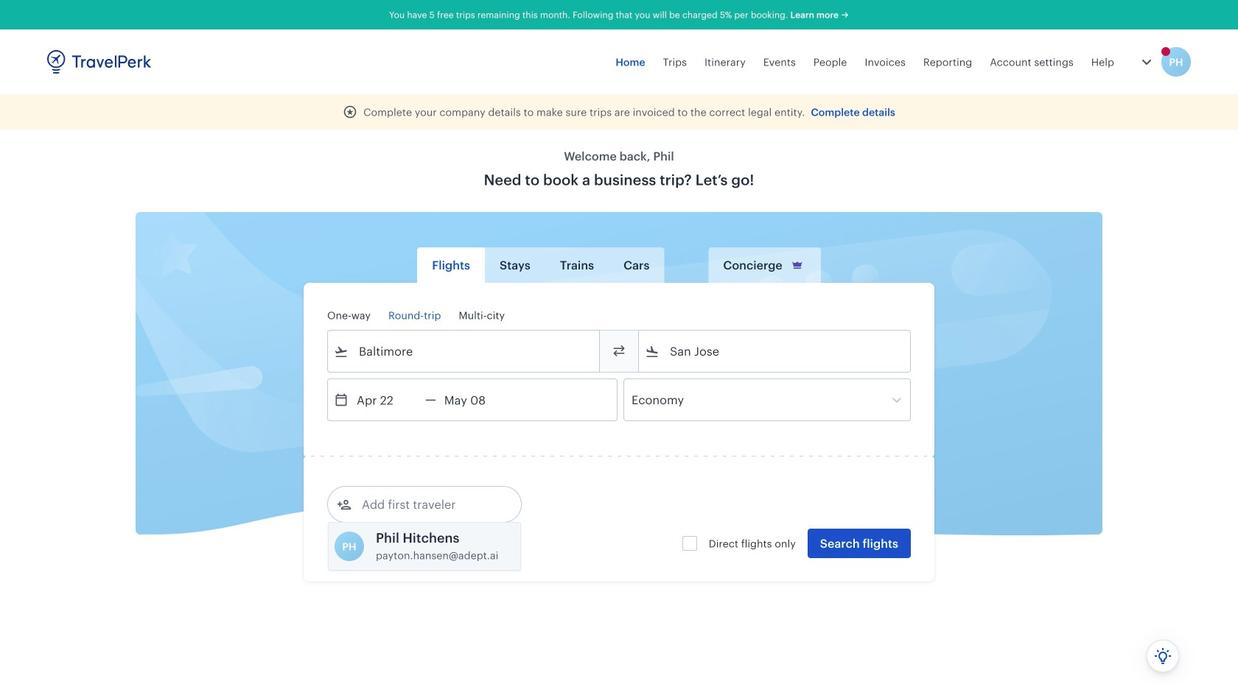 Task type: locate. For each thing, give the bounding box(es) containing it.
Add first traveler search field
[[352, 493, 505, 517]]

Depart text field
[[349, 380, 425, 421]]

To search field
[[660, 340, 891, 364]]

From search field
[[349, 340, 580, 364]]



Task type: describe. For each thing, give the bounding box(es) containing it.
Return text field
[[436, 380, 513, 421]]



